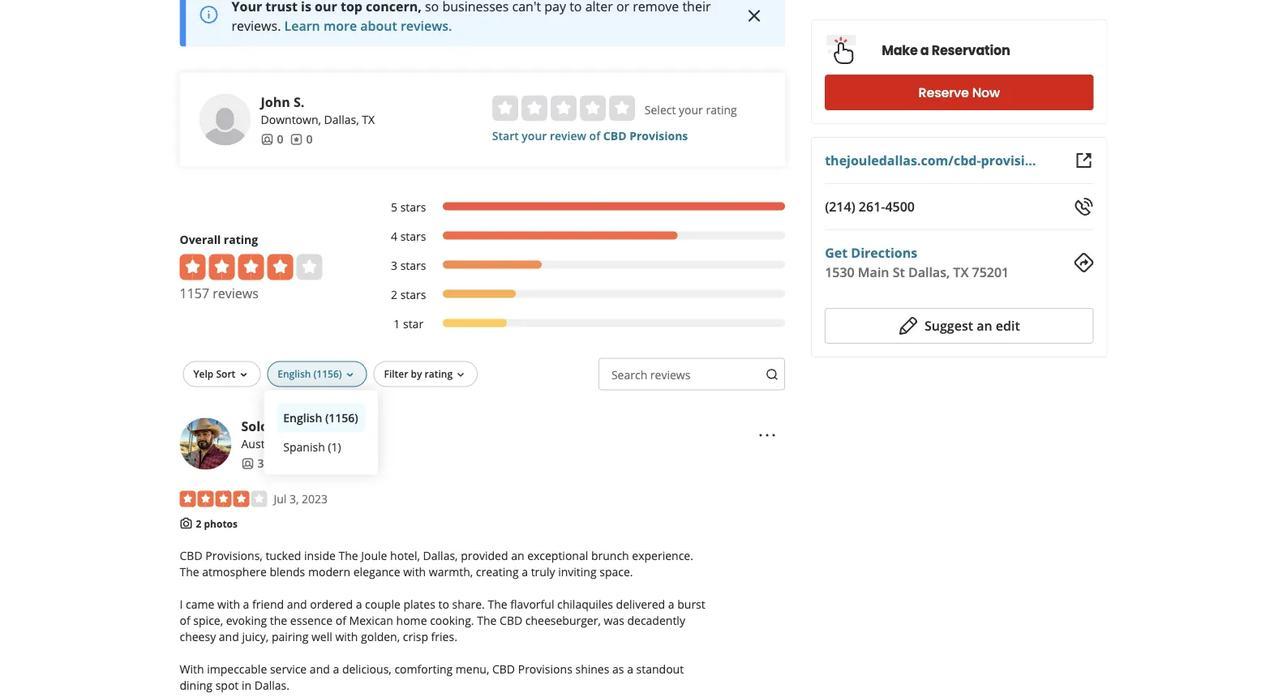 Task type: locate. For each thing, give the bounding box(es) containing it.
cbd inside i came with a friend and ordered a couple plates to share. the flavorful chilaquiles delivered a burst of spice, evoking the essence of mexican home cooking. the cbd cheeseburger, was decadently cheesy and juicy, pairing well with golden, crisp fries.
[[500, 613, 522, 628]]

learn
[[284, 17, 320, 34]]

spanish (1) button
[[277, 433, 365, 462]]

stars for 5 stars
[[400, 200, 426, 215]]

reviews. left learn
[[232, 17, 281, 34]]

1 horizontal spatial reviews.
[[401, 17, 452, 34]]

1 vertical spatial 4 star rating image
[[180, 491, 267, 507]]

3 stars from the top
[[400, 258, 426, 273]]

1 horizontal spatial your
[[679, 102, 703, 118]]

0 vertical spatial english (1156)
[[278, 367, 342, 381]]

of right "review"
[[589, 128, 600, 144]]

1 horizontal spatial dallas,
[[423, 548, 458, 563]]

reviews element containing 129
[[283, 456, 319, 472]]

reserve now link
[[825, 75, 1094, 110]]

search reviews
[[611, 368, 690, 383]]

to right pay
[[569, 0, 582, 15]]

cbd down flavorful
[[500, 613, 522, 628]]

golden,
[[361, 629, 400, 644]]

learn more about reviews.
[[284, 17, 452, 34]]

select your rating
[[645, 102, 737, 118]]

thejouledallas.com/cbd-
[[825, 152, 981, 169]]

2 horizontal spatial rating
[[706, 102, 737, 118]]

0 horizontal spatial 16 chevron down v2 image
[[237, 369, 250, 382]]

16 friends v2 image left 300
[[241, 457, 254, 470]]

3 stars
[[391, 258, 426, 273]]

tx inside john s. downtown, dallas, tx
[[362, 112, 375, 127]]

english (1156) button
[[277, 404, 365, 433]]

cbd inside cbd provisions, tucked inside the joule hotel, dallas, provided an exceptional brunch experience. the atmosphere blends modern elegance with warmth, creating a truly inviting space.
[[180, 548, 202, 563]]

1 horizontal spatial 16 chevron down v2 image
[[343, 369, 356, 382]]

english (1156) inside english (1156) button
[[283, 411, 358, 426]]

rating for select your rating
[[706, 102, 737, 118]]

the up modern
[[339, 548, 358, 563]]

reviews
[[213, 284, 259, 302], [650, 368, 690, 383]]

experience.
[[632, 548, 693, 563]]

1 horizontal spatial of
[[335, 613, 346, 628]]

0 horizontal spatial reviews
[[213, 284, 259, 302]]

s.
[[293, 93, 304, 110]]

english for english (1156) button
[[283, 411, 322, 426]]

4 star rating image up photos
[[180, 491, 267, 507]]

provisions
[[629, 128, 688, 144], [518, 661, 572, 677]]

1 horizontal spatial tx
[[362, 112, 375, 127]]

1 horizontal spatial reviews
[[650, 368, 690, 383]]

2 reviews. from the left
[[401, 17, 452, 34]]

provisions down select
[[629, 128, 688, 144]]

reviews element down downtown,
[[290, 131, 313, 147]]

0 horizontal spatial reviews.
[[232, 17, 281, 34]]

1 vertical spatial 2
[[196, 517, 201, 531]]

reviews for search reviews
[[650, 368, 690, 383]]

1 vertical spatial tx
[[953, 264, 969, 281]]

a right make
[[920, 41, 929, 60]]

0 horizontal spatial with
[[217, 597, 240, 612]]

tx left "75201"
[[953, 264, 969, 281]]

1 vertical spatial rating
[[224, 232, 258, 248]]

an left edit
[[977, 317, 992, 335]]

with right well
[[335, 629, 358, 644]]

4
[[391, 229, 397, 244]]

tx inside get directions 1530 main st dallas, tx 75201
[[953, 264, 969, 281]]

reviews right search
[[650, 368, 690, 383]]

0 vertical spatial with
[[403, 564, 426, 580]]

0 vertical spatial 2
[[391, 287, 397, 303]]

with down hotel, on the left of the page
[[403, 564, 426, 580]]

rating element
[[492, 95, 635, 121]]

rating
[[706, 102, 737, 118], [224, 232, 258, 248], [425, 367, 453, 381]]

creating
[[476, 564, 519, 580]]

23
[[343, 421, 352, 432]]

of
[[589, 128, 600, 144], [180, 613, 190, 628], [335, 613, 346, 628]]

cheesy
[[180, 629, 216, 644]]

with impeccable service and a delicious, comforting menu, cbd provisions shines as a standout dining spot in dallas.
[[180, 661, 684, 693]]

dallas, right st
[[908, 264, 950, 281]]

1 stars from the top
[[400, 200, 426, 215]]

16 friends v2 image for john s.
[[261, 133, 274, 146]]

cbd right menu,
[[492, 661, 515, 677]]

reviews. down so
[[401, 17, 452, 34]]

129
[[300, 456, 319, 471]]

2 vertical spatial dallas,
[[423, 548, 458, 563]]

john
[[261, 93, 290, 110]]

1 horizontal spatial rating
[[425, 367, 453, 381]]

your right select
[[679, 102, 703, 118]]

0 vertical spatial friends element
[[261, 131, 283, 147]]

tx right downtown,
[[362, 112, 375, 127]]

2 right 16 camera v2 icon
[[196, 517, 201, 531]]

None radio
[[521, 95, 547, 121], [609, 95, 635, 121], [521, 95, 547, 121], [609, 95, 635, 121]]

came
[[186, 597, 214, 612]]

reviews element down spanish on the left bottom
[[283, 456, 319, 472]]

about
[[360, 17, 397, 34]]

english (1156) for english (1156) dropdown button
[[278, 367, 342, 381]]

dallas, right downtown,
[[324, 112, 359, 127]]

1 vertical spatial to
[[438, 597, 449, 612]]

2 4 star rating image from the top
[[180, 491, 267, 507]]

cbd
[[603, 128, 627, 144], [180, 548, 202, 563], [500, 613, 522, 628], [492, 661, 515, 677]]

filter reviews by 4 stars rating element
[[374, 228, 785, 245]]

search image
[[766, 368, 779, 381]]

2 inside filter reviews by 2 stars rating element
[[391, 287, 397, 303]]

0 horizontal spatial and
[[219, 629, 239, 644]]

shines
[[575, 661, 609, 677]]

1 horizontal spatial and
[[287, 597, 307, 612]]

cooking.
[[430, 613, 474, 628]]

0 horizontal spatial an
[[511, 548, 524, 563]]

reviews element containing 0
[[290, 131, 313, 147]]

rating left 16 chevron down v2 image at the left of the page
[[425, 367, 453, 381]]

16 friends v2 image
[[261, 133, 274, 146], [241, 457, 254, 470]]

1 vertical spatial reviews element
[[283, 456, 319, 472]]

2 stars from the top
[[400, 229, 426, 244]]

your for select
[[679, 102, 703, 118]]

0 vertical spatial 4 star rating image
[[180, 254, 322, 280]]

0 vertical spatial reviews element
[[290, 131, 313, 147]]

austin,
[[241, 436, 277, 452]]

flavorful
[[510, 597, 554, 612]]

a left delicious, on the bottom left
[[333, 661, 339, 677]]

0 vertical spatial rating
[[706, 102, 737, 118]]

1 0 from the left
[[277, 132, 283, 147]]

friends element for john s.
[[261, 131, 283, 147]]

dallas, inside cbd provisions, tucked inside the joule hotel, dallas, provided an exceptional brunch experience. the atmosphere blends modern elegance with warmth, creating a truly inviting space.
[[423, 548, 458, 563]]

stars up star
[[400, 287, 426, 303]]

(1156) inside dropdown button
[[313, 367, 342, 381]]

0 vertical spatial to
[[569, 0, 582, 15]]

reviews element
[[290, 131, 313, 147], [283, 456, 319, 472]]

the down 'share.'
[[477, 613, 497, 628]]

1 vertical spatial english
[[283, 411, 322, 426]]

friends element down the austin,
[[241, 456, 277, 472]]

jul
[[274, 492, 287, 507]]

spanish (1)
[[283, 440, 341, 455]]

rating right select
[[706, 102, 737, 118]]

a up evoking
[[243, 597, 249, 612]]

rating right overall
[[224, 232, 258, 248]]

couple
[[365, 597, 400, 612]]

24 directions v2 image
[[1074, 253, 1094, 272]]

a left the truly
[[522, 564, 528, 580]]

elite 23 link
[[320, 420, 356, 433]]

2 horizontal spatial tx
[[953, 264, 969, 281]]

16 friends v2 image for solomon r.
[[241, 457, 254, 470]]

0 vertical spatial (1156)
[[313, 367, 342, 381]]

english (1156) inside english (1156) dropdown button
[[278, 367, 342, 381]]

and right service
[[310, 661, 330, 677]]

spice,
[[193, 613, 223, 628]]

jul 3, 2023
[[274, 492, 328, 507]]

2 vertical spatial with
[[335, 629, 358, 644]]

16 chevron down v2 image for (1156)
[[343, 369, 356, 382]]

cbd inside the with impeccable service and a delicious, comforting menu, cbd provisions shines as a standout dining spot in dallas.
[[492, 661, 515, 677]]

get
[[825, 244, 848, 262]]

an
[[977, 317, 992, 335], [511, 548, 524, 563]]

(1156) inside button
[[325, 411, 358, 426]]

2 vertical spatial rating
[[425, 367, 453, 381]]

2 horizontal spatial with
[[403, 564, 426, 580]]

0 vertical spatial reviews
[[213, 284, 259, 302]]

cheeseburger,
[[525, 613, 601, 628]]

an inside button
[[977, 317, 992, 335]]

stars right 4
[[400, 229, 426, 244]]

friends element for solomon r.
[[241, 456, 277, 472]]

16 chevron down v2 image right sort
[[237, 369, 250, 382]]

1 16 chevron down v2 image from the left
[[237, 369, 250, 382]]

0 vertical spatial 16 friends v2 image
[[261, 133, 274, 146]]

friends element containing 300
[[241, 456, 277, 472]]

elegance
[[353, 564, 400, 580]]

2 vertical spatial tx
[[280, 436, 293, 452]]

0 horizontal spatial to
[[438, 597, 449, 612]]

exceptional
[[527, 548, 588, 563]]

1 horizontal spatial provisions
[[629, 128, 688, 144]]

filter reviews by 5 stars rating element
[[374, 199, 785, 215]]

get directions 1530 main st dallas, tx 75201
[[825, 244, 1009, 281]]

2 down 3
[[391, 287, 397, 303]]

1 vertical spatial dallas,
[[908, 264, 950, 281]]

1 horizontal spatial an
[[977, 317, 992, 335]]

16 chevron down v2 image
[[454, 369, 467, 382]]

of down the ordered
[[335, 613, 346, 628]]

can't
[[512, 0, 541, 15]]

dallas, up the warmth,
[[423, 548, 458, 563]]

0 vertical spatial tx
[[362, 112, 375, 127]]

16 friends v2 image left 16 review v2 icon
[[261, 133, 274, 146]]

reviews for 1157 reviews
[[213, 284, 259, 302]]

english inside dropdown button
[[278, 367, 311, 381]]

cbd down 16 camera v2 icon
[[180, 548, 202, 563]]

0 vertical spatial provisions
[[629, 128, 688, 144]]

of down i at the bottom
[[180, 613, 190, 628]]

2 horizontal spatial dallas,
[[908, 264, 950, 281]]

and up essence
[[287, 597, 307, 612]]

thejouledallas.com/cbd-provisi… link
[[825, 152, 1036, 169]]

with up evoking
[[217, 597, 240, 612]]

1 horizontal spatial to
[[569, 0, 582, 15]]

0 vertical spatial an
[[977, 317, 992, 335]]

0 horizontal spatial 0
[[277, 132, 283, 147]]

0 horizontal spatial provisions
[[518, 661, 572, 677]]

5 stars
[[391, 200, 426, 215]]

plates
[[403, 597, 435, 612]]

stars
[[400, 200, 426, 215], [400, 229, 426, 244], [400, 258, 426, 273], [400, 287, 426, 303]]

1157 reviews
[[180, 284, 259, 302]]

learn more about reviews. link
[[284, 17, 452, 34]]

english
[[278, 367, 311, 381], [283, 411, 322, 426]]

3,
[[290, 492, 299, 507]]

and down evoking
[[219, 629, 239, 644]]

2 for 2 stars
[[391, 287, 397, 303]]

2 16 chevron down v2 image from the left
[[343, 369, 356, 382]]

0 horizontal spatial dallas,
[[324, 112, 359, 127]]

rating inside 'popup button'
[[425, 367, 453, 381]]

a inside cbd provisions, tucked inside the joule hotel, dallas, provided an exceptional brunch experience. the atmosphere blends modern elegance with warmth, creating a truly inviting space.
[[522, 564, 528, 580]]

0 right 16 review v2 icon
[[306, 132, 313, 147]]

dallas,
[[324, 112, 359, 127], [908, 264, 950, 281], [423, 548, 458, 563]]

provisions left shines
[[518, 661, 572, 677]]

4 stars
[[391, 229, 426, 244]]

english for english (1156) dropdown button
[[278, 367, 311, 381]]

with inside cbd provisions, tucked inside the joule hotel, dallas, provided an exceptional brunch experience. the atmosphere blends modern elegance with warmth, creating a truly inviting space.
[[403, 564, 426, 580]]

stars for 3 stars
[[400, 258, 426, 273]]

st
[[893, 264, 905, 281]]

0 horizontal spatial tx
[[280, 436, 293, 452]]

suggest an edit button
[[825, 308, 1094, 344]]

your right start
[[522, 128, 547, 144]]

1 vertical spatial (1156)
[[325, 411, 358, 426]]

1 horizontal spatial 2
[[391, 287, 397, 303]]

16 review v2 image
[[283, 457, 296, 470]]

0 horizontal spatial your
[[522, 128, 547, 144]]

2 horizontal spatial and
[[310, 661, 330, 677]]

16 chevron down v2 image
[[237, 369, 250, 382], [343, 369, 356, 382]]

dallas.
[[254, 678, 290, 693]]

friends element
[[261, 131, 283, 147], [241, 456, 277, 472]]

reviews.
[[232, 17, 281, 34], [401, 17, 452, 34]]

3
[[391, 258, 397, 273]]

0 horizontal spatial 16 friends v2 image
[[241, 457, 254, 470]]

0 horizontal spatial rating
[[224, 232, 258, 248]]

4 star rating image
[[180, 254, 322, 280], [180, 491, 267, 507]]

friends element containing 0
[[261, 131, 283, 147]]

4 star rating image up 1157 reviews
[[180, 254, 322, 280]]

4 stars from the top
[[400, 287, 426, 303]]

1 reviews. from the left
[[232, 17, 281, 34]]

1 vertical spatial an
[[511, 548, 524, 563]]

1 vertical spatial your
[[522, 128, 547, 144]]

(1156) up english (1156) button
[[313, 367, 342, 381]]

0 left 16 review v2 icon
[[277, 132, 283, 147]]

16 chevron down v2 image inside yelp sort 'dropdown button'
[[237, 369, 250, 382]]

1 vertical spatial 16 friends v2 image
[[241, 457, 254, 470]]

1 vertical spatial reviews
[[650, 368, 690, 383]]

0 vertical spatial english
[[278, 367, 311, 381]]

or
[[616, 0, 629, 15]]

rating for filter by rating
[[425, 367, 453, 381]]

reviews element for solomon r.
[[283, 456, 319, 472]]

dining
[[180, 678, 212, 693]]

mexican
[[349, 613, 393, 628]]

2023
[[302, 492, 328, 507]]

1 horizontal spatial 16 friends v2 image
[[261, 133, 274, 146]]

(1156) up (1)
[[325, 411, 358, 426]]

4 star rating image for 1157 reviews
[[180, 254, 322, 280]]

1 horizontal spatial 0
[[306, 132, 313, 147]]

a left burst
[[668, 597, 674, 612]]

4500
[[885, 198, 915, 215]]

(214)
[[825, 198, 855, 215]]

stars right 3
[[400, 258, 426, 273]]

spot
[[215, 678, 239, 693]]

friends element left 16 review v2 icon
[[261, 131, 283, 147]]

16 chevron down v2 image inside english (1156) dropdown button
[[343, 369, 356, 382]]

menu image
[[758, 426, 777, 445]]

1157
[[180, 284, 209, 302]]

ordered
[[310, 597, 353, 612]]

1 vertical spatial with
[[217, 597, 240, 612]]

tx
[[362, 112, 375, 127], [953, 264, 969, 281], [280, 436, 293, 452]]

300
[[257, 456, 277, 471]]

reviews right 1157
[[213, 284, 259, 302]]

now
[[972, 84, 1000, 102]]

0 vertical spatial dallas,
[[324, 112, 359, 127]]

1 vertical spatial provisions
[[518, 661, 572, 677]]

english inside button
[[283, 411, 322, 426]]

16 chevron down v2 image left filter
[[343, 369, 356, 382]]

a right as
[[627, 661, 633, 677]]

delicious,
[[342, 661, 392, 677]]

1 vertical spatial friends element
[[241, 456, 277, 472]]

a up the mexican
[[356, 597, 362, 612]]

atmosphere
[[202, 564, 267, 580]]

0 horizontal spatial 2
[[196, 517, 201, 531]]

the right 'share.'
[[488, 597, 507, 612]]

to
[[569, 0, 582, 15], [438, 597, 449, 612]]

space.
[[599, 564, 633, 580]]

0 vertical spatial your
[[679, 102, 703, 118]]

john s. link
[[261, 93, 304, 110]]

(no rating) image
[[492, 95, 635, 121]]

the up i at the bottom
[[180, 564, 199, 580]]

0
[[277, 132, 283, 147], [306, 132, 313, 147]]

decadently
[[627, 613, 685, 628]]

  text field
[[598, 358, 785, 391]]

1 4 star rating image from the top
[[180, 254, 322, 280]]

None radio
[[492, 95, 518, 121], [551, 95, 576, 121], [580, 95, 606, 121], [492, 95, 518, 121], [551, 95, 576, 121], [580, 95, 606, 121]]

2 photos link
[[196, 517, 238, 531]]

comforting
[[394, 661, 453, 677]]

1 vertical spatial english (1156)
[[283, 411, 358, 426]]

2 vertical spatial and
[[310, 661, 330, 677]]

tx up 16 review v2 image
[[280, 436, 293, 452]]

an up creating
[[511, 548, 524, 563]]

stars right 5
[[400, 200, 426, 215]]

to up cooking.
[[438, 597, 449, 612]]



Task type: describe. For each thing, give the bounding box(es) containing it.
start
[[492, 128, 519, 144]]

(1156) for english (1156) button
[[325, 411, 358, 426]]

solomon r.
[[241, 417, 313, 435]]

joule
[[361, 548, 387, 563]]

16 review v2 image
[[290, 133, 303, 146]]

their
[[682, 0, 711, 15]]

downtown,
[[261, 112, 321, 127]]

24 info v2 image
[[199, 5, 219, 25]]

suggest
[[924, 317, 973, 335]]

so
[[425, 0, 439, 15]]

sort
[[216, 367, 235, 381]]

juicy,
[[242, 629, 269, 644]]

0 horizontal spatial of
[[180, 613, 190, 628]]

in
[[242, 678, 251, 693]]

(1)
[[328, 440, 341, 455]]

photos element
[[326, 456, 361, 472]]

i
[[180, 597, 183, 612]]

yelp
[[193, 367, 214, 381]]

filter reviews by 3 stars rating element
[[374, 258, 785, 274]]

well
[[311, 629, 332, 644]]

cbd right "review"
[[603, 128, 627, 144]]

yelp sort
[[193, 367, 235, 381]]

businesses
[[442, 0, 509, 15]]

16 chevron down v2 image for sort
[[237, 369, 250, 382]]

filter reviews by 2 stars rating element
[[374, 287, 785, 303]]

essence
[[290, 613, 333, 628]]

0 vertical spatial and
[[287, 597, 307, 612]]

filter
[[384, 367, 408, 381]]

yelp sort button
[[183, 361, 261, 387]]

service
[[270, 661, 307, 677]]

alter
[[585, 0, 613, 15]]

inviting
[[558, 564, 597, 580]]

dallas, inside get directions 1530 main st dallas, tx 75201
[[908, 264, 950, 281]]

(214) 261-4500
[[825, 198, 915, 215]]

evoking
[[226, 613, 267, 628]]

1
[[394, 316, 400, 332]]

provided
[[461, 548, 508, 563]]

to inside 'so businesses can't pay to alter or remove their reviews.'
[[569, 0, 582, 15]]

1 vertical spatial and
[[219, 629, 239, 644]]

2 horizontal spatial of
[[589, 128, 600, 144]]

photo of solomon r. image
[[180, 418, 232, 470]]

an inside cbd provisions, tucked inside the joule hotel, dallas, provided an exceptional brunch experience. the atmosphere blends modern elegance with warmth, creating a truly inviting space.
[[511, 548, 524, 563]]

24 pencil v2 image
[[899, 316, 918, 336]]

24 phone v2 image
[[1074, 197, 1094, 217]]

info alert
[[180, 0, 785, 47]]

2 for 2 photos
[[196, 517, 201, 531]]

as
[[612, 661, 624, 677]]

thejouledallas.com/cbd-provisi…
[[825, 152, 1036, 169]]

with
[[180, 661, 204, 677]]

2 photos
[[196, 517, 238, 531]]

the
[[270, 613, 287, 628]]

(1156) for english (1156) dropdown button
[[313, 367, 342, 381]]

your for start
[[522, 128, 547, 144]]

filter by rating button
[[373, 361, 478, 387]]

photos
[[204, 517, 238, 531]]

close image
[[745, 6, 764, 25]]

review
[[550, 128, 586, 144]]

tx inside elite 23 austin, tx
[[280, 436, 293, 452]]

make a reservation
[[882, 41, 1010, 60]]

1 horizontal spatial with
[[335, 629, 358, 644]]

stars for 4 stars
[[400, 229, 426, 244]]

to inside i came with a friend and ordered a couple plates to share. the flavorful chilaquiles delivered a burst of spice, evoking the essence of mexican home cooking. the cbd cheeseburger, was decadently cheesy and juicy, pairing well with golden, crisp fries.
[[438, 597, 449, 612]]

friend
[[252, 597, 284, 612]]

reviews element for john s.
[[290, 131, 313, 147]]

filter reviews by 1 star rating element
[[374, 316, 785, 332]]

search
[[611, 368, 647, 383]]

chilaquiles
[[557, 597, 613, 612]]

directions
[[851, 244, 917, 262]]

2 0 from the left
[[306, 132, 313, 147]]

reviews. inside 'so businesses can't pay to alter or remove their reviews.'
[[232, 17, 281, 34]]

solomon
[[241, 417, 298, 435]]

tucked
[[266, 548, 301, 563]]

english (1156) for english (1156) button
[[283, 411, 358, 426]]

provisions inside the with impeccable service and a delicious, comforting menu, cbd provisions shines as a standout dining spot in dallas.
[[518, 661, 572, 677]]

select
[[645, 102, 676, 118]]

2 stars
[[391, 287, 426, 303]]

1 star
[[394, 316, 423, 332]]

so businesses can't pay to alter or remove their reviews.
[[232, 0, 711, 34]]

16 camera v2 image
[[180, 517, 193, 530]]

photo of john s. image
[[199, 94, 251, 146]]

start your review of cbd provisions
[[492, 128, 688, 144]]

stars for 2 stars
[[400, 287, 426, 303]]

fries.
[[431, 629, 457, 644]]

john s. downtown, dallas, tx
[[261, 93, 375, 127]]

hotel,
[[390, 548, 420, 563]]

cbd provisions, tucked inside the joule hotel, dallas, provided an exceptional brunch experience. the atmosphere blends modern elegance with warmth, creating a truly inviting space.
[[180, 548, 693, 580]]

make
[[882, 41, 918, 60]]

r.
[[301, 417, 313, 435]]

delivered
[[616, 597, 665, 612]]

main
[[858, 264, 889, 281]]

reservation
[[932, 41, 1010, 60]]

suggest an edit
[[924, 317, 1020, 335]]

24 external link v2 image
[[1074, 151, 1094, 170]]

menu,
[[456, 661, 489, 677]]

440
[[342, 456, 361, 471]]

overall
[[180, 232, 221, 248]]

brunch
[[591, 548, 629, 563]]

dallas, inside john s. downtown, dallas, tx
[[324, 112, 359, 127]]

4 star rating image for jul 3, 2023
[[180, 491, 267, 507]]

and inside the with impeccable service and a delicious, comforting menu, cbd provisions shines as a standout dining spot in dallas.
[[310, 661, 330, 677]]

english (1156) button
[[267, 361, 367, 387]]

provisi…
[[981, 152, 1036, 169]]

impeccable
[[207, 661, 267, 677]]

261-
[[859, 198, 885, 215]]

remove
[[633, 0, 679, 15]]

was
[[604, 613, 624, 628]]

pairing
[[272, 629, 308, 644]]

1530
[[825, 264, 855, 281]]



Task type: vqa. For each thing, say whether or not it's contained in the screenshot.
Well
yes



